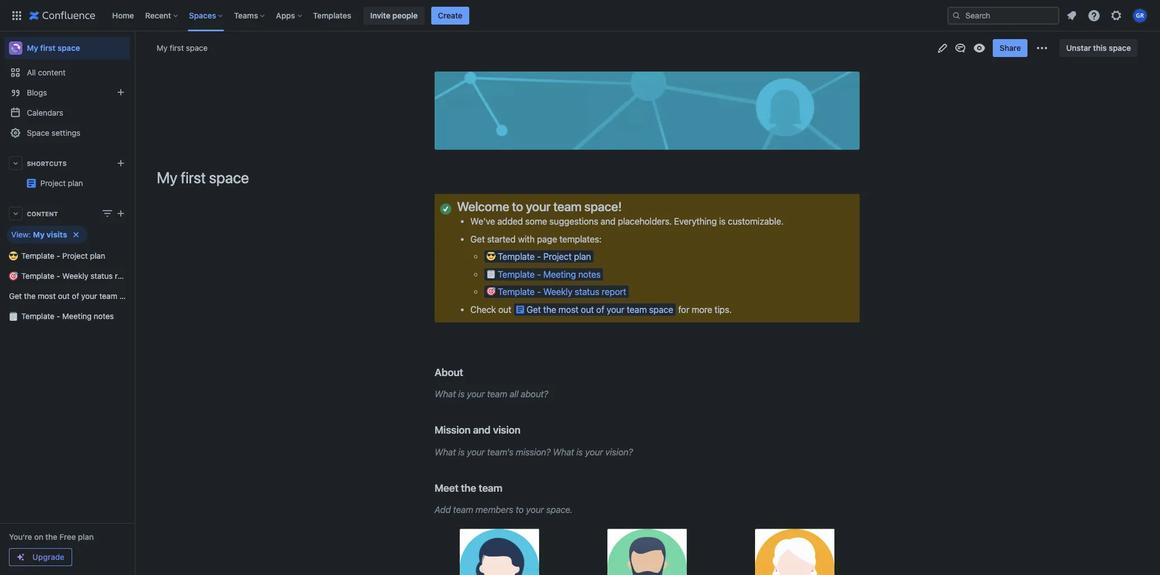 Task type: locate. For each thing, give the bounding box(es) containing it.
:sunglasses: image for template - project plan button
[[487, 252, 496, 261]]

template up get the most out of your team space icon
[[498, 287, 535, 297]]

0 vertical spatial get
[[470, 234, 485, 244]]

project inside button
[[543, 252, 572, 262]]

meeting
[[543, 269, 576, 280], [62, 312, 92, 321]]

0 horizontal spatial report
[[115, 271, 137, 281]]

shortcuts button
[[4, 153, 130, 173]]

out down the template - weekly status report button
[[581, 305, 594, 315]]

get right get the most out of your team space icon
[[527, 305, 541, 315]]

2 horizontal spatial get
[[527, 305, 541, 315]]

status up "get the most out of your team space" link
[[91, 271, 113, 281]]

team down template - weekly status report link
[[99, 291, 117, 301]]

some
[[525, 217, 547, 227]]

the inside button
[[543, 305, 556, 315]]

0 vertical spatial status
[[91, 271, 113, 281]]

project plan link
[[4, 173, 173, 194], [40, 178, 83, 188]]

is left vision?
[[576, 447, 583, 457]]

calendars link
[[4, 103, 130, 123]]

- down "visits"
[[57, 251, 60, 261]]

notes inside space element
[[94, 312, 114, 321]]

weekly for the template - weekly status report button
[[543, 287, 572, 297]]

0 horizontal spatial meeting
[[62, 312, 92, 321]]

edit this page image
[[936, 41, 949, 55]]

template
[[21, 251, 54, 261], [498, 252, 535, 262], [498, 269, 535, 280], [21, 271, 54, 281], [498, 287, 535, 297], [21, 312, 54, 321]]

appswitcher icon image
[[10, 9, 23, 22]]

0 horizontal spatial copy image
[[462, 366, 476, 379]]

1 horizontal spatial status
[[575, 287, 599, 297]]

0 horizontal spatial notes
[[94, 312, 114, 321]]

to right members
[[516, 505, 524, 515]]

weekly up "get the most out of your team space" link
[[62, 271, 88, 281]]

of down template - weekly status report link
[[72, 291, 79, 301]]

everything
[[674, 217, 717, 227]]

my
[[27, 43, 38, 53], [157, 43, 168, 53], [157, 168, 177, 187], [33, 230, 45, 239]]

0 horizontal spatial most
[[38, 291, 56, 301]]

meeting inside button
[[543, 269, 576, 280]]

copy image up mission?
[[519, 424, 533, 437]]

template - project plan
[[21, 251, 105, 261], [498, 252, 591, 262]]

share
[[1000, 43, 1021, 53]]

for more tips.
[[676, 305, 732, 315]]

weekly down template - meeting notes button
[[543, 287, 572, 297]]

my first space link
[[4, 37, 130, 59], [157, 43, 208, 54]]

vision
[[493, 424, 521, 436]]

out
[[58, 291, 70, 301], [498, 305, 511, 315], [581, 305, 594, 315]]

0 vertical spatial get the most out of your team space
[[9, 291, 141, 301]]

template - weekly status report
[[21, 271, 137, 281], [498, 287, 626, 297]]

get up :notepad_spiral: icon
[[9, 291, 22, 301]]

template - project plan for template - project plan button :sunglasses: image
[[498, 252, 591, 262]]

the
[[24, 291, 36, 301], [543, 305, 556, 315], [461, 482, 476, 494], [45, 533, 57, 542]]

0 horizontal spatial template - meeting notes
[[21, 312, 114, 321]]

help icon image
[[1087, 9, 1101, 22]]

confluence image
[[29, 9, 95, 22], [29, 9, 95, 22]]

0 vertical spatial copy image
[[621, 200, 634, 213]]

template - meeting notes inside button
[[498, 269, 601, 280]]

- for the template - weekly status report button
[[537, 287, 541, 297]]

my first space link up the all content 'link'
[[4, 37, 130, 59]]

- down template - project plan link
[[57, 271, 60, 281]]

about
[[435, 366, 463, 379]]

template right :notepad_spiral: icon
[[21, 312, 54, 321]]

is
[[719, 217, 726, 227], [458, 390, 465, 400], [458, 447, 465, 457], [576, 447, 583, 457]]

notification icon image
[[1065, 9, 1079, 22]]

my right view:
[[33, 230, 45, 239]]

weekly
[[62, 271, 88, 281], [543, 287, 572, 297]]

tips.
[[715, 305, 732, 315]]

notes for template - meeting notes button
[[578, 269, 601, 280]]

0 vertical spatial notes
[[578, 269, 601, 280]]

template - weekly status report up "get the most out of your team space" link
[[21, 271, 137, 281]]

1 horizontal spatial weekly
[[543, 287, 572, 297]]

1 vertical spatial copy image
[[462, 366, 476, 379]]

all content
[[27, 68, 66, 77]]

notes
[[578, 269, 601, 280], [94, 312, 114, 321]]

template - project plan for :sunglasses: image inside template - project plan link
[[21, 251, 105, 261]]

:sunglasses: image inside template - project plan link
[[9, 252, 18, 261]]

team up "suggestions" at the top of the page
[[553, 199, 582, 214]]

spaces button
[[186, 6, 227, 24]]

weekly inside space element
[[62, 271, 88, 281]]

2 horizontal spatial copy image
[[621, 200, 634, 213]]

2 horizontal spatial out
[[581, 305, 594, 315]]

content button
[[4, 204, 130, 224]]

get down we've
[[470, 234, 485, 244]]

and down "space!"
[[601, 217, 616, 227]]

template for template - project plan link
[[21, 251, 54, 261]]

all content link
[[4, 63, 130, 83]]

teams button
[[231, 6, 269, 24]]

collapse sidebar image
[[122, 37, 147, 59]]

copy image up what is your team all about?
[[462, 366, 476, 379]]

1 vertical spatial report
[[602, 287, 626, 297]]

change view image
[[101, 207, 114, 220]]

- for template - project plan link
[[57, 251, 60, 261]]

get the most out of your team space button
[[514, 303, 676, 316]]

invite people button
[[364, 6, 424, 24]]

0 horizontal spatial get the most out of your team space
[[9, 291, 141, 301]]

out up template - meeting notes link
[[58, 291, 70, 301]]

report inside the template - weekly status report button
[[602, 287, 626, 297]]

template down template - project plan link
[[21, 271, 54, 281]]

1 vertical spatial notes
[[94, 312, 114, 321]]

get the most out of your team space down template - weekly status report link
[[9, 291, 141, 301]]

2 vertical spatial copy image
[[519, 424, 533, 437]]

1 horizontal spatial meeting
[[543, 269, 576, 280]]

my first space inside my first space link
[[27, 43, 80, 53]]

template - project plan button
[[484, 250, 594, 264]]

banner containing home
[[0, 0, 1160, 31]]

project plan link down the shortcuts "dropdown button"
[[40, 178, 83, 188]]

1 vertical spatial get the most out of your team space
[[527, 305, 673, 315]]

1 horizontal spatial template - project plan
[[498, 252, 591, 262]]

most down the template - weekly status report button
[[559, 305, 579, 315]]

template - project plan up template - weekly status report link
[[21, 251, 105, 261]]

meeting for template - meeting notes link
[[62, 312, 92, 321]]

of down the template - weekly status report button
[[596, 305, 604, 315]]

1 horizontal spatial get the most out of your team space
[[527, 305, 673, 315]]

space
[[58, 43, 80, 53], [186, 43, 208, 53], [1109, 43, 1131, 53], [209, 168, 249, 187], [119, 291, 141, 301], [649, 305, 673, 315]]

status for the template - weekly status report button
[[575, 287, 599, 297]]

most inside button
[[559, 305, 579, 315]]

status inside button
[[575, 287, 599, 297]]

1 vertical spatial get
[[9, 291, 22, 301]]

what down about
[[435, 390, 456, 400]]

0 horizontal spatial template - project plan
[[21, 251, 105, 261]]

view:
[[11, 230, 31, 239]]

copy image
[[501, 481, 515, 495]]

we've added some suggestions and placeholders. everything is customizable.
[[470, 217, 784, 227]]

get
[[470, 234, 485, 244], [9, 291, 22, 301], [527, 305, 541, 315]]

template - meeting notes down "get the most out of your team space" link
[[21, 312, 114, 321]]

global element
[[7, 0, 945, 31]]

- down "get the most out of your team space" link
[[57, 312, 60, 321]]

template down with at the left top of page
[[498, 252, 535, 262]]

0 vertical spatial of
[[72, 291, 79, 301]]

template - meeting notes inside space element
[[21, 312, 114, 321]]

most up template - meeting notes link
[[38, 291, 56, 301]]

view: my visits
[[11, 230, 67, 239]]

plan inside button
[[574, 252, 591, 262]]

first
[[40, 43, 56, 53], [170, 43, 184, 53], [181, 168, 206, 187]]

report for the template - weekly status report button
[[602, 287, 626, 297]]

the down the template - weekly status report button
[[543, 305, 556, 315]]

1 horizontal spatial get
[[470, 234, 485, 244]]

plan
[[157, 174, 173, 183], [68, 178, 83, 188], [90, 251, 105, 261], [574, 252, 591, 262], [78, 533, 94, 542]]

1 vertical spatial weekly
[[543, 287, 572, 297]]

project
[[130, 174, 155, 183], [40, 178, 66, 188], [62, 251, 88, 261], [543, 252, 572, 262]]

1 vertical spatial status
[[575, 287, 599, 297]]

is right everything
[[719, 217, 726, 227]]

my first space
[[27, 43, 80, 53], [157, 43, 208, 53], [157, 168, 249, 187]]

0 vertical spatial report
[[115, 271, 137, 281]]

1 vertical spatial and
[[473, 424, 491, 436]]

my right add shortcut image on the top of the page
[[157, 168, 177, 187]]

0 vertical spatial meeting
[[543, 269, 576, 280]]

template - weekly status report down template - meeting notes button
[[498, 287, 626, 297]]

more
[[692, 305, 712, 315]]

unstar this space button
[[1060, 39, 1138, 57]]

shortcuts
[[27, 160, 67, 167]]

add shortcut image
[[114, 157, 128, 170]]

status
[[91, 271, 113, 281], [575, 287, 599, 297]]

team
[[553, 199, 582, 214], [99, 291, 117, 301], [627, 305, 647, 315], [487, 390, 507, 400], [479, 482, 502, 494], [453, 505, 473, 515]]

my first space link down recent popup button
[[157, 43, 208, 54]]

1 vertical spatial template - weekly status report
[[498, 287, 626, 297]]

0 horizontal spatial weekly
[[62, 271, 88, 281]]

premium image
[[16, 553, 25, 562]]

notes up get the most out of your team space button
[[578, 269, 601, 280]]

team up members
[[479, 482, 502, 494]]

out left get the most out of your team space icon
[[498, 305, 511, 315]]

welcome to your team space!
[[457, 199, 622, 214]]

0 horizontal spatial template - weekly status report
[[21, 271, 137, 281]]

unstar
[[1066, 43, 1091, 53]]

0 vertical spatial weekly
[[62, 271, 88, 281]]

most
[[38, 291, 56, 301], [559, 305, 579, 315]]

on
[[34, 533, 43, 542]]

1 vertical spatial template - meeting notes
[[21, 312, 114, 321]]

the right on
[[45, 533, 57, 542]]

:sunglasses: image
[[9, 252, 18, 261]]

get the most out of your team space
[[9, 291, 141, 301], [527, 305, 673, 315]]

blogs link
[[4, 83, 130, 103]]

welcome
[[457, 199, 509, 214]]

:dart: image
[[9, 272, 18, 281], [9, 272, 18, 281], [487, 287, 496, 296], [487, 287, 496, 296]]

0 vertical spatial template - weekly status report
[[21, 271, 137, 281]]

team inside space element
[[99, 291, 117, 301]]

meeting down "get the most out of your team space" link
[[62, 312, 92, 321]]

about?
[[521, 390, 548, 400]]

get the most out of your team space down the template - weekly status report button
[[527, 305, 673, 315]]

1 horizontal spatial report
[[602, 287, 626, 297]]

what down mission
[[435, 447, 456, 457]]

:check_mark: image
[[440, 204, 451, 215], [440, 204, 451, 215]]

1 vertical spatial most
[[559, 305, 579, 315]]

check
[[470, 305, 496, 315]]

notes down "get the most out of your team space" link
[[94, 312, 114, 321]]

1 horizontal spatial notes
[[578, 269, 601, 280]]

team left for
[[627, 305, 647, 315]]

template - weekly status report inside space element
[[21, 271, 137, 281]]

apps button
[[273, 6, 306, 24]]

template for template - weekly status report link
[[21, 271, 54, 281]]

:sunglasses: image
[[9, 252, 18, 261], [487, 252, 496, 261], [487, 252, 496, 261]]

template - project plan image
[[27, 179, 36, 188]]

- down template - project plan button
[[537, 269, 541, 280]]

report
[[115, 271, 137, 281], [602, 287, 626, 297]]

template down view: my visits at the top of page
[[21, 251, 54, 261]]

to
[[512, 199, 523, 214], [516, 505, 524, 515]]

notes inside button
[[578, 269, 601, 280]]

report inside template - weekly status report link
[[115, 271, 137, 281]]

1 horizontal spatial template - weekly status report
[[498, 287, 626, 297]]

stop watching image
[[973, 41, 986, 55]]

most inside space element
[[38, 291, 56, 301]]

0 horizontal spatial status
[[91, 271, 113, 281]]

:notepad_spiral: image
[[487, 269, 496, 278], [487, 269, 496, 278], [9, 312, 18, 321]]

:notepad_spiral: image inside template - meeting notes link
[[9, 312, 18, 321]]

banner
[[0, 0, 1160, 31]]

weekly inside button
[[543, 287, 572, 297]]

template - project plan up template - meeting notes button
[[498, 252, 591, 262]]

- down template - meeting notes button
[[537, 287, 541, 297]]

meeting up the template - weekly status report button
[[543, 269, 576, 280]]

copy image up we've added some suggestions and placeholders. everything is customizable.
[[621, 200, 634, 213]]

1 vertical spatial meeting
[[62, 312, 92, 321]]

status up get the most out of your team space button
[[575, 287, 599, 297]]

2 vertical spatial get
[[527, 305, 541, 315]]

of
[[72, 291, 79, 301], [596, 305, 604, 315]]

create
[[438, 10, 463, 20]]

meeting inside space element
[[62, 312, 92, 321]]

- for template - weekly status report link
[[57, 271, 60, 281]]

1 horizontal spatial most
[[559, 305, 579, 315]]

weekly for template - weekly status report link
[[62, 271, 88, 281]]

and left the vision
[[473, 424, 491, 436]]

0 vertical spatial most
[[38, 291, 56, 301]]

0 horizontal spatial out
[[58, 291, 70, 301]]

vision?
[[605, 447, 633, 457]]

- down get started with page templates:
[[537, 252, 541, 262]]

1 horizontal spatial template - meeting notes
[[498, 269, 601, 280]]

status inside space element
[[91, 271, 113, 281]]

template - project plan inside space element
[[21, 251, 105, 261]]

my right collapse sidebar image
[[157, 43, 168, 53]]

more actions image
[[1036, 41, 1049, 55]]

placeholders.
[[618, 217, 672, 227]]

template - project plan inside button
[[498, 252, 591, 262]]

template - meeting notes up the template - weekly status report button
[[498, 269, 601, 280]]

meet the team
[[435, 482, 502, 494]]

0 vertical spatial template - meeting notes
[[498, 269, 601, 280]]

template down template - project plan button
[[498, 269, 535, 280]]

copy image
[[621, 200, 634, 213], [462, 366, 476, 379], [519, 424, 533, 437]]

0 horizontal spatial of
[[72, 291, 79, 301]]

the up template - meeting notes link
[[24, 291, 36, 301]]

to up added
[[512, 199, 523, 214]]

of inside get the most out of your team space button
[[596, 305, 604, 315]]

0 vertical spatial and
[[601, 217, 616, 227]]

0 horizontal spatial get
[[9, 291, 22, 301]]

template - meeting notes
[[498, 269, 601, 280], [21, 312, 114, 321]]

template - weekly status report inside button
[[498, 287, 626, 297]]

1 vertical spatial of
[[596, 305, 604, 315]]

this
[[1093, 43, 1107, 53]]

clear view image
[[69, 228, 83, 242]]

1 horizontal spatial copy image
[[519, 424, 533, 437]]

1 horizontal spatial of
[[596, 305, 604, 315]]

first inside space element
[[40, 43, 56, 53]]



Task type: vqa. For each thing, say whether or not it's contained in the screenshot.
THE PLAN
yes



Task type: describe. For each thing, give the bounding box(es) containing it.
0 horizontal spatial and
[[473, 424, 491, 436]]

1 horizontal spatial project plan
[[130, 174, 173, 183]]

templates:
[[559, 234, 602, 244]]

the right meet
[[461, 482, 476, 494]]

meeting for template - meeting notes button
[[543, 269, 576, 280]]

:notepad_spiral: image for template - meeting notes link
[[9, 312, 18, 321]]

what is your team's mission? what is your vision?
[[435, 447, 633, 457]]

report for template - weekly status report link
[[115, 271, 137, 281]]

template for template - project plan button
[[498, 252, 535, 262]]

template - weekly status report for the template - weekly status report button
[[498, 287, 626, 297]]

recent button
[[142, 6, 182, 24]]

get inside space element
[[9, 291, 22, 301]]

team's
[[487, 447, 514, 457]]

added
[[497, 217, 523, 227]]

get the most out of your team space link
[[4, 286, 141, 307]]

- for template - meeting notes link
[[57, 312, 60, 321]]

copy image for mission and vision
[[519, 424, 533, 437]]

template - meeting notes button
[[484, 268, 604, 281]]

we've
[[470, 217, 495, 227]]

you're on the free plan
[[9, 533, 94, 542]]

get started with page templates:
[[470, 234, 602, 244]]

template - weekly status report for template - weekly status report link
[[21, 271, 137, 281]]

get the most out of your team space inside space element
[[9, 291, 141, 301]]

:sunglasses: image for template - project plan link
[[9, 252, 18, 261]]

add
[[435, 505, 451, 515]]

template - weekly status report button
[[484, 285, 629, 299]]

0 horizontal spatial my first space link
[[4, 37, 130, 59]]

spaces
[[189, 10, 216, 20]]

1 horizontal spatial my first space link
[[157, 43, 208, 54]]

template for template - meeting notes link
[[21, 312, 54, 321]]

templates
[[313, 10, 351, 20]]

:notepad_spiral: image for template - meeting notes button
[[487, 269, 496, 278]]

content
[[27, 210, 58, 217]]

started
[[487, 234, 516, 244]]

my up all
[[27, 43, 38, 53]]

Search field
[[948, 6, 1060, 24]]

get the most out of your team space inside button
[[527, 305, 673, 315]]

check out
[[470, 305, 514, 315]]

is down mission
[[458, 447, 465, 457]]

0 horizontal spatial project plan
[[40, 178, 83, 188]]

team inside button
[[627, 305, 647, 315]]

status for template - weekly status report link
[[91, 271, 113, 281]]

mission and vision
[[435, 424, 521, 436]]

what for what is your team all about?
[[435, 390, 456, 400]]

get the most out of your team space image
[[517, 305, 524, 314]]

recent
[[145, 10, 171, 20]]

notes for template - meeting notes link
[[94, 312, 114, 321]]

space!
[[584, 199, 622, 214]]

template - meeting notes link
[[4, 307, 130, 327]]

what is your team all about?
[[435, 390, 548, 400]]

invite people
[[370, 10, 418, 20]]

unstar this space
[[1066, 43, 1131, 53]]

templates link
[[310, 6, 355, 24]]

template - meeting notes for :notepad_spiral: image inside template - meeting notes link
[[21, 312, 114, 321]]

out inside space element
[[58, 291, 70, 301]]

team left "all"
[[487, 390, 507, 400]]

mission?
[[516, 447, 551, 457]]

what right mission?
[[553, 447, 574, 457]]

create a page image
[[114, 207, 128, 220]]

all
[[27, 68, 36, 77]]

project plan link up change view icon
[[4, 173, 173, 194]]

of inside "get the most out of your team space" link
[[72, 291, 79, 301]]

calendars
[[27, 108, 63, 117]]

share button
[[993, 39, 1028, 57]]

- for template - meeting notes button
[[537, 269, 541, 280]]

search image
[[952, 11, 961, 20]]

free
[[59, 533, 76, 542]]

space settings link
[[4, 123, 130, 143]]

copy image for welcome to your team space!
[[621, 200, 634, 213]]

template for template - meeting notes button
[[498, 269, 535, 280]]

team right add
[[453, 505, 473, 515]]

- for template - project plan button
[[537, 252, 541, 262]]

create a blog image
[[114, 86, 128, 99]]

apps
[[276, 10, 295, 20]]

for
[[678, 305, 689, 315]]

get inside button
[[527, 305, 541, 315]]

teams
[[234, 10, 258, 20]]

upgrade
[[32, 553, 64, 562]]

add team members to your space.
[[435, 505, 573, 515]]

content
[[38, 68, 66, 77]]

1 horizontal spatial and
[[601, 217, 616, 227]]

copy image for about
[[462, 366, 476, 379]]

visits
[[47, 230, 67, 239]]

:notepad_spiral: image
[[9, 312, 18, 321]]

create link
[[431, 6, 469, 24]]

home link
[[109, 6, 137, 24]]

you're
[[9, 533, 32, 542]]

is down about
[[458, 390, 465, 400]]

mission
[[435, 424, 471, 436]]

blogs
[[27, 88, 47, 97]]

out inside button
[[581, 305, 594, 315]]

meet
[[435, 482, 459, 494]]

your inside button
[[607, 305, 624, 315]]

suggestions
[[549, 217, 598, 227]]

1 vertical spatial to
[[516, 505, 524, 515]]

space
[[27, 128, 49, 138]]

settings
[[51, 128, 80, 138]]

people
[[393, 10, 418, 20]]

1 horizontal spatial out
[[498, 305, 511, 315]]

with
[[518, 234, 535, 244]]

your inside space element
[[81, 291, 97, 301]]

all
[[510, 390, 518, 400]]

template - weekly status report link
[[4, 266, 137, 286]]

settings icon image
[[1110, 9, 1123, 22]]

page
[[537, 234, 557, 244]]

what for what is your team's mission? what is your vision?
[[435, 447, 456, 457]]

0 vertical spatial to
[[512, 199, 523, 214]]

template - meeting notes for :notepad_spiral: image related to template - meeting notes button
[[498, 269, 601, 280]]

home
[[112, 10, 134, 20]]

space settings
[[27, 128, 80, 138]]

invite
[[370, 10, 390, 20]]

members
[[476, 505, 513, 515]]

space element
[[0, 31, 173, 576]]

template for the template - weekly status report button
[[498, 287, 535, 297]]

upgrade button
[[10, 549, 72, 566]]

template - project plan link
[[4, 246, 130, 266]]

customizable.
[[728, 217, 784, 227]]

space.
[[546, 505, 573, 515]]



